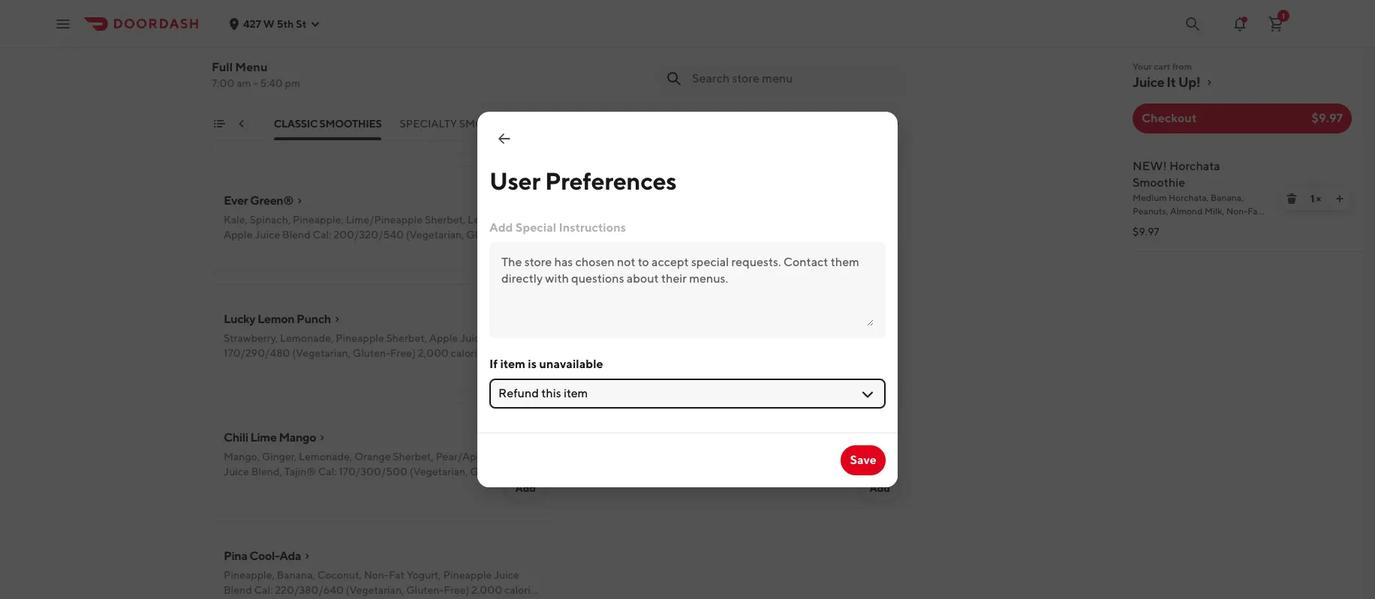 Task type: describe. For each thing, give the bounding box(es) containing it.
flow®
[[251, 75, 287, 89]]

classic smoothies
[[274, 118, 382, 130]]

lava flow®
[[224, 75, 287, 89]]

menu
[[223, 118, 256, 130]]

pina
[[224, 550, 247, 564]]

mango
[[279, 431, 316, 445]]

cooler
[[632, 75, 667, 89]]

ever
[[224, 194, 248, 208]]

punch
[[297, 312, 331, 327]]

item
[[500, 357, 526, 372]]

user
[[489, 167, 540, 195]]

raspberry craze®
[[578, 431, 676, 445]]

cool-
[[250, 550, 280, 564]]

lemon
[[258, 312, 294, 327]]

add button for ever green®
[[506, 239, 545, 263]]

chili lime mango
[[224, 431, 316, 445]]

pm
[[285, 77, 300, 89]]

your cart from
[[1133, 61, 1192, 72]]

california cooler
[[578, 75, 667, 89]]

smoothies for classic smoothies
[[319, 118, 382, 130]]

preferences
[[545, 167, 677, 195]]

add button for chili lime mango
[[506, 477, 545, 501]]

is
[[528, 357, 537, 372]]

horchata
[[1170, 159, 1220, 173]]

add one to cart image
[[1334, 193, 1346, 205]]

0 vertical spatial banana,
[[1211, 192, 1244, 203]]

1 button
[[1261, 9, 1291, 39]]

almond
[[1170, 206, 1203, 217]]

if
[[489, 357, 498, 372]]

seeds,
[[1220, 219, 1247, 230]]

cart
[[1154, 61, 1171, 72]]

peanuts,
[[1133, 206, 1168, 217]]

0 horizontal spatial $9.97
[[1133, 226, 1160, 238]]

ever green®
[[224, 194, 293, 208]]

add inside user preferences dialog
[[489, 221, 513, 235]]

unavailable
[[539, 357, 603, 372]]

full
[[212, 60, 233, 74]]

5th
[[277, 18, 294, 30]]

time
[[195, 118, 221, 130]]

green®
[[250, 194, 293, 208]]

add special instructions
[[489, 221, 626, 235]]

add for chili lime mango
[[515, 483, 536, 495]]

lucky
[[224, 312, 255, 327]]

if item is unavailable
[[489, 357, 603, 372]]

open menu image
[[54, 15, 72, 33]]

×
[[1316, 193, 1321, 205]]

yogurt,
[[1133, 219, 1162, 230]]

horchata,
[[1169, 192, 1209, 203]]

chia
[[1199, 219, 1218, 230]]

w
[[263, 18, 275, 30]]

back image
[[495, 130, 513, 148]]

non-
[[1226, 206, 1248, 217]]

specialty
[[400, 118, 457, 130]]

5:40
[[260, 77, 283, 89]]

dates,
[[1133, 233, 1159, 244]]

california
[[578, 75, 630, 89]]

new!
[[1133, 159, 1167, 173]]

427 w 5th st button
[[228, 18, 322, 30]]



Task type: vqa. For each thing, say whether or not it's contained in the screenshot.
"California"
yes



Task type: locate. For each thing, give the bounding box(es) containing it.
Item Search search field
[[692, 71, 896, 87]]

add button
[[506, 239, 545, 263], [861, 239, 899, 263], [506, 358, 545, 382], [506, 477, 545, 501], [861, 477, 899, 501]]

chili
[[224, 431, 248, 445]]

1 items, open order cart image
[[1267, 15, 1285, 33]]

save
[[850, 453, 877, 468]]

1 horizontal spatial smoothies
[[459, 118, 523, 130]]

milk,
[[1205, 206, 1225, 217]]

specialty smoothies
[[400, 118, 523, 130]]

juice
[[1133, 74, 1164, 90]]

0 vertical spatial $9.97
[[1312, 111, 1343, 125]]

cinnamon,
[[1161, 233, 1205, 244]]

scroll menu navigation left image
[[236, 118, 248, 130]]

up!
[[1178, 74, 1201, 90]]

ada
[[280, 550, 301, 564]]

instructions
[[559, 221, 626, 235]]

it
[[1167, 74, 1176, 90]]

am
[[237, 77, 251, 89]]

1 vertical spatial banana,
[[1164, 219, 1197, 230]]

add for raspberry craze®
[[870, 483, 890, 495]]

-
[[253, 77, 258, 89]]

specialty smoothies button
[[400, 116, 523, 140]]

0 horizontal spatial 1
[[1282, 11, 1285, 20]]

lucky lemon punch
[[224, 312, 331, 327]]

1 vertical spatial 1
[[1311, 193, 1315, 205]]

2 smoothies from the left
[[459, 118, 523, 130]]

add button for lucky lemon punch
[[506, 358, 545, 382]]

lava
[[224, 75, 249, 89]]

0 vertical spatial 1
[[1282, 11, 1285, 20]]

juice it up!
[[1133, 74, 1201, 90]]

fat
[[1248, 206, 1261, 217]]

1 vertical spatial $9.97
[[1133, 226, 1160, 238]]

smoothies
[[319, 118, 382, 130], [459, 118, 523, 130]]

classic
[[274, 118, 318, 130]]

add for lucky lemon punch
[[515, 364, 536, 376]]

pina cool-ada
[[224, 550, 301, 564]]

medium
[[1133, 192, 1167, 203]]

smoothies up user
[[459, 118, 523, 130]]

1 for 1 ×
[[1311, 193, 1315, 205]]

banana, up cinnamon,
[[1164, 219, 1197, 230]]

1 right "notification bell" image
[[1282, 11, 1285, 20]]

your
[[1133, 61, 1152, 72]]

scroll menu navigation right image
[[890, 118, 902, 130]]

yes
[[1207, 233, 1221, 244]]

add
[[489, 221, 513, 235], [515, 245, 536, 257], [870, 245, 890, 257], [515, 364, 536, 376], [515, 483, 536, 495], [870, 483, 890, 495]]

smoothies inside button
[[459, 118, 523, 130]]

add for ever green®
[[515, 245, 536, 257]]

1 left ×
[[1311, 193, 1315, 205]]

add button for raspberry craze®
[[861, 477, 899, 501]]

1 inside 1 button
[[1282, 11, 1285, 20]]

1 horizontal spatial $9.97
[[1312, 111, 1343, 125]]

remove item from cart image
[[1286, 193, 1298, 205]]

notification bell image
[[1231, 15, 1249, 33]]

checkout
[[1142, 111, 1197, 125]]

Add Special Instructions text field
[[501, 254, 874, 327]]

limited time menu
[[149, 118, 256, 130]]

smoothie
[[1133, 176, 1186, 190]]

1 horizontal spatial 1
[[1311, 193, 1315, 205]]

st
[[296, 18, 307, 30]]

1
[[1282, 11, 1285, 20], [1311, 193, 1315, 205]]

user preferences dialog
[[477, 112, 898, 488]]

banana,
[[1211, 192, 1244, 203], [1164, 219, 1197, 230]]

1 ×
[[1311, 193, 1321, 205]]

0 horizontal spatial banana,
[[1164, 219, 1197, 230]]

special
[[516, 221, 556, 235]]

juice it up! link
[[1133, 74, 1352, 92]]

1 smoothies from the left
[[319, 118, 382, 130]]

from
[[1172, 61, 1192, 72]]

banana, up non-
[[1211, 192, 1244, 203]]

1 for 1
[[1282, 11, 1285, 20]]

full menu 7:00 am - 5:40 pm
[[212, 60, 300, 89]]

limited
[[149, 118, 193, 130]]

smoothies right the classic
[[319, 118, 382, 130]]

lime
[[250, 431, 277, 445]]

427
[[243, 18, 261, 30]]

0 horizontal spatial smoothies
[[319, 118, 382, 130]]

user preferences
[[489, 167, 677, 195]]

craze®
[[634, 431, 676, 445]]

menu
[[235, 60, 268, 74]]

save button
[[841, 446, 886, 476]]

7:00
[[212, 77, 235, 89]]

raspberry
[[578, 431, 632, 445]]

new! horchata smoothie medium horchata, banana, peanuts, almond milk, non-fat yogurt, banana, chia seeds, dates, cinnamon, yes
[[1133, 159, 1261, 244]]

smoothies for specialty smoothies
[[459, 118, 523, 130]]

$9.97
[[1312, 111, 1343, 125], [1133, 226, 1160, 238]]

limited time menu button
[[149, 116, 256, 140]]

1 horizontal spatial banana,
[[1211, 192, 1244, 203]]

427 w 5th st
[[243, 18, 307, 30]]



